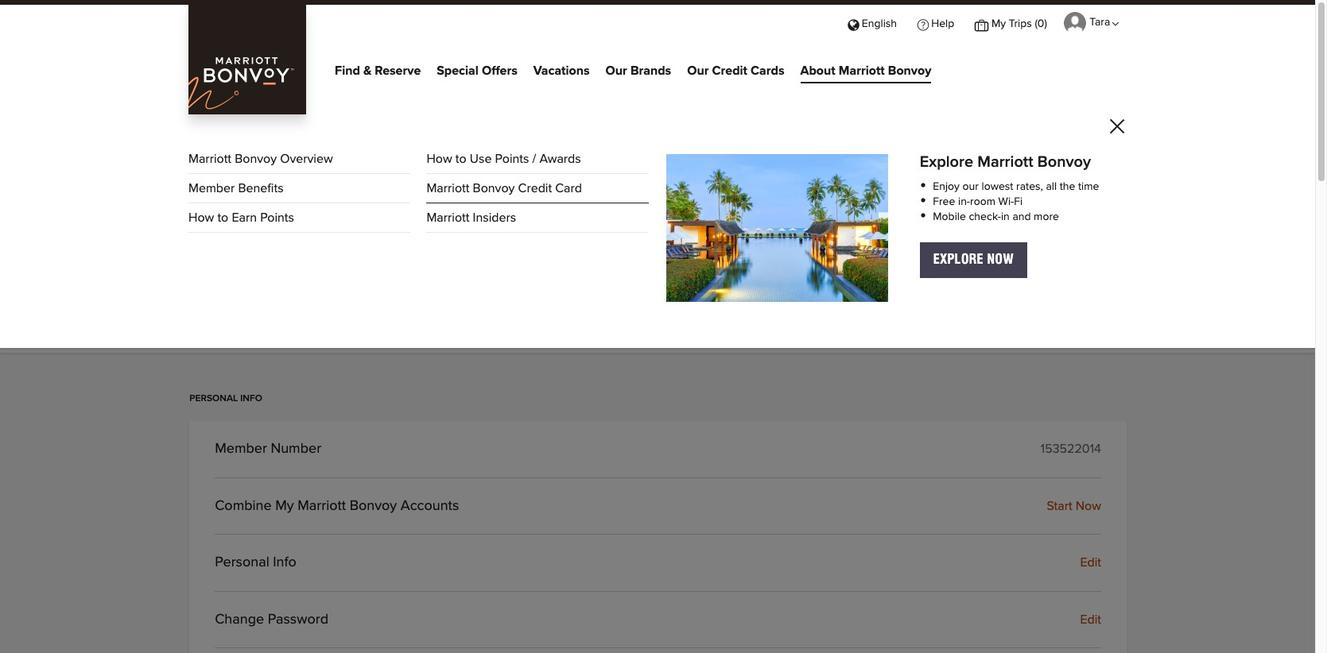 Task type: describe. For each thing, give the bounding box(es) containing it.
1 vertical spatial and
[[534, 299, 561, 315]]

english
[[862, 18, 897, 29]]

bonvoy up benefits
[[235, 153, 277, 166]]

bonvoy down "help" image
[[888, 64, 932, 77]]

mobile
[[933, 212, 966, 223]]

english link
[[838, 5, 907, 41]]

marriott insiders link
[[427, 204, 649, 233]]

find & reserve
[[335, 64, 421, 77]]

marriott down number
[[298, 499, 346, 513]]

bonvoy up insiders
[[473, 182, 515, 195]]

find & reserve link
[[335, 59, 421, 83]]

your
[[390, 299, 422, 315]]

tara link
[[1058, 5, 1127, 40]]

start now
[[1047, 500, 1102, 513]]

1 horizontal spatial tara
[[1090, 17, 1111, 28]]

profile
[[884, 237, 930, 253]]

email
[[565, 299, 603, 315]]

help image
[[918, 18, 929, 29]]

marriott right "about"
[[839, 64, 885, 77]]

how for how to use points / awards
[[427, 153, 452, 166]]

(0)
[[1035, 18, 1048, 29]]

fi
[[1014, 197, 1023, 208]]

help
[[932, 18, 955, 29]]

in
[[1001, 212, 1010, 223]]

1 vertical spatial tara
[[277, 142, 306, 161]]

our brands link
[[606, 59, 672, 83]]

my trips (0)
[[992, 18, 1048, 29]]

0 vertical spatial personal info
[[189, 395, 262, 404]]

marriott bonvoy overview
[[189, 153, 333, 166]]

generic profile image
[[189, 126, 261, 197]]

tropical resort outdoor swimming pool and lounge area image
[[666, 155, 888, 303]]

lowest
[[982, 182, 1014, 193]]

cards
[[751, 64, 785, 77]]

marriott insiders
[[427, 212, 516, 225]]

phone
[[426, 299, 471, 315]]

our brands
[[606, 64, 672, 77]]

enjoy
[[933, 182, 960, 193]]

promotions
[[736, 237, 817, 253]]

member benefits
[[189, 182, 284, 195]]

promotions link
[[724, 237, 829, 253]]

special
[[437, 64, 479, 77]]

prior
[[668, 299, 701, 315]]

0 horizontal spatial my
[[275, 499, 294, 513]]

start now link
[[1047, 500, 1102, 513]]

update your phone number and email address link
[[336, 299, 664, 315]]

change password
[[215, 613, 329, 627]]

1 vertical spatial personal
[[215, 556, 269, 570]]

explore
[[934, 252, 984, 268]]

1 horizontal spatial info
[[273, 556, 297, 570]]

accounts
[[401, 499, 459, 513]]

member number
[[215, 442, 321, 457]]

marriott up 'marriott insiders'
[[427, 182, 470, 195]]

our for our brands
[[606, 64, 627, 77]]

update
[[336, 299, 386, 315]]

the
[[1060, 182, 1076, 193]]

suitcase image
[[975, 18, 989, 29]]

/
[[533, 153, 536, 166]]

explore
[[920, 155, 974, 171]]

special offers link
[[437, 59, 518, 83]]

combine my marriott bonvoy accounts
[[215, 499, 459, 513]]

points for earn
[[260, 212, 294, 225]]

about marriott bonvoy
[[801, 64, 932, 77]]

earn
[[232, 212, 257, 225]]

now
[[1076, 500, 1102, 513]]

to for use
[[456, 153, 467, 166]]

marriott up lowest
[[978, 155, 1034, 171]]

support.
[[865, 299, 926, 315]]

password
[[268, 613, 329, 627]]

in-
[[958, 197, 970, 208]]

and inside enjoy our lowest rates, all the time free in-room wi-fi mobile check-in and more
[[1013, 212, 1031, 223]]

offers
[[482, 64, 518, 77]]

contacting
[[723, 299, 798, 315]]

member for member benefits
[[189, 182, 235, 195]]

how to use points / awards
[[427, 153, 581, 166]]

0 vertical spatial my
[[992, 18, 1006, 29]]

1 vertical spatial member
[[802, 299, 861, 315]]

&
[[363, 64, 372, 77]]

room
[[970, 197, 996, 208]]

edit link for personal info
[[1081, 557, 1102, 570]]

marriott bonvoy overview link
[[189, 145, 411, 175]]

now
[[988, 252, 1014, 268]]

explore now link
[[920, 243, 1028, 278]]

help link
[[907, 5, 965, 41]]

0 vertical spatial personal
[[189, 395, 238, 404]]

marriott bonvoy credit card
[[427, 182, 582, 195]]

favorites
[[613, 237, 679, 253]]



Task type: vqa. For each thing, say whether or not it's contained in the screenshot.


Task type: locate. For each thing, give the bounding box(es) containing it.
member inside member benefits 'link'
[[189, 182, 235, 195]]

about marriott bonvoy link
[[801, 59, 932, 83]]

1 vertical spatial my
[[275, 499, 294, 513]]

member left the support.
[[802, 299, 861, 315]]

brands
[[631, 64, 672, 77]]

all
[[1046, 182, 1057, 193]]

start
[[1047, 500, 1073, 513]]

explore now
[[934, 252, 1014, 268]]

member
[[189, 182, 235, 195], [802, 299, 861, 315], [215, 442, 267, 457]]

2 edit from the top
[[1081, 614, 1102, 627]]

to right prior
[[705, 299, 719, 315]]

personal up the "member number" at the left bottom of the page
[[189, 395, 238, 404]]

to for earn
[[217, 212, 229, 225]]

our right brands
[[687, 64, 709, 77]]

how to use points / awards link
[[427, 145, 649, 175]]

combine
[[215, 499, 272, 513]]

points right earn
[[260, 212, 294, 225]]

1 our from the left
[[606, 64, 627, 77]]

about
[[801, 64, 836, 77]]

points for use
[[495, 153, 529, 166]]

our
[[963, 182, 979, 193]]

0 vertical spatial tara
[[1090, 17, 1111, 28]]

card
[[555, 182, 582, 195]]

member benefits link
[[189, 175, 411, 204]]

marriott up member benefits
[[189, 153, 232, 166]]

change
[[215, 613, 264, 627]]

rates,
[[1017, 182, 1043, 193]]

personal info down combine
[[215, 556, 297, 570]]

edit link for change password
[[1081, 614, 1102, 627]]

more
[[1034, 212, 1059, 223]]

0 vertical spatial points
[[495, 153, 529, 166]]

credit down how to use points / awards link
[[518, 182, 552, 195]]

my
[[992, 18, 1006, 29], [275, 499, 294, 513]]

how inside how to earn points link
[[189, 212, 214, 225]]

our inside "link"
[[606, 64, 627, 77]]

2 our from the left
[[687, 64, 709, 77]]

find
[[335, 64, 360, 77]]

edit for info
[[1081, 557, 1102, 570]]

personal info up the "member number" at the left bottom of the page
[[189, 395, 262, 404]]

2 horizontal spatial to
[[705, 299, 719, 315]]

wi-
[[999, 197, 1014, 208]]

profile link
[[854, 237, 959, 253]]

1 vertical spatial personal info
[[215, 556, 297, 570]]

to left use
[[456, 153, 467, 166]]

0 horizontal spatial our
[[606, 64, 627, 77]]

our credit cards
[[687, 64, 785, 77]]

overview
[[280, 153, 333, 166]]

explore marriott bonvoy
[[920, 155, 1091, 171]]

personal down combine
[[215, 556, 269, 570]]

personal
[[189, 395, 238, 404], [215, 556, 269, 570]]

and left email at the top left of page
[[534, 299, 561, 315]]

1 edit link from the top
[[1081, 557, 1102, 570]]

0 vertical spatial member
[[189, 182, 235, 195]]

info up "change password"
[[273, 556, 297, 570]]

0 horizontal spatial how
[[189, 212, 214, 225]]

use
[[470, 153, 492, 166]]

1 vertical spatial edit link
[[1081, 614, 1102, 627]]

how left use
[[427, 153, 452, 166]]

favorites link
[[594, 237, 699, 253]]

member up how to earn points
[[189, 182, 235, 195]]

enjoy our lowest rates, all the time free in-room wi-fi mobile check-in and more
[[933, 182, 1100, 223]]

my right suitcase icon
[[992, 18, 1006, 29]]

2 vertical spatial member
[[215, 442, 267, 457]]

1 horizontal spatial to
[[456, 153, 467, 166]]

address
[[607, 299, 664, 315]]

bonvoy up the
[[1038, 155, 1091, 171]]

benefits
[[238, 182, 284, 195]]

how inside how to use points / awards link
[[427, 153, 452, 166]]

global header - my account image
[[1064, 12, 1086, 34]]

1 edit from the top
[[1081, 557, 1102, 570]]

personal info
[[189, 395, 262, 404], [215, 556, 297, 570]]

insiders
[[473, 212, 516, 225]]

2 vertical spatial to
[[705, 299, 719, 315]]

0 vertical spatial edit
[[1081, 557, 1102, 570]]

to left earn
[[217, 212, 229, 225]]

time
[[1079, 182, 1100, 193]]

0 horizontal spatial points
[[260, 212, 294, 225]]

and down fi on the right top of the page
[[1013, 212, 1031, 223]]

1 horizontal spatial and
[[1013, 212, 1031, 223]]

tara
[[1090, 17, 1111, 28], [277, 142, 306, 161]]

how
[[427, 153, 452, 166], [189, 212, 214, 225]]

free
[[933, 197, 956, 208]]

check-
[[969, 212, 1001, 223]]

1 vertical spatial how
[[189, 212, 214, 225]]

0 vertical spatial how
[[427, 153, 452, 166]]

update your phone number and email address prior to contacting member support.
[[336, 299, 926, 315]]

our
[[606, 64, 627, 77], [687, 64, 709, 77]]

member for member number
[[215, 442, 267, 457]]

0 vertical spatial and
[[1013, 212, 1031, 223]]

tara left arrow down "icon"
[[1090, 17, 1111, 28]]

info
[[240, 395, 262, 404], [273, 556, 297, 570]]

credit left the cards
[[712, 64, 748, 77]]

1 vertical spatial points
[[260, 212, 294, 225]]

1 horizontal spatial my
[[992, 18, 1006, 29]]

arrow down image
[[1114, 20, 1121, 28]]

our for our credit cards
[[687, 64, 709, 77]]

0 horizontal spatial tara
[[277, 142, 306, 161]]

1 vertical spatial to
[[217, 212, 229, 225]]

my right combine
[[275, 499, 294, 513]]

globe image
[[848, 18, 859, 29]]

1 vertical spatial credit
[[518, 182, 552, 195]]

and
[[1013, 212, 1031, 223], [534, 299, 561, 315]]

number
[[271, 442, 321, 457]]

0 horizontal spatial and
[[534, 299, 561, 315]]

0 horizontal spatial credit
[[518, 182, 552, 195]]

0 vertical spatial to
[[456, 153, 467, 166]]

0 horizontal spatial info
[[240, 395, 262, 404]]

our credit cards link
[[687, 59, 785, 83]]

153522014
[[1041, 443, 1102, 456]]

2 edit link from the top
[[1081, 614, 1102, 627]]

awards
[[540, 153, 581, 166]]

marriott left insiders
[[427, 212, 470, 225]]

how left earn
[[189, 212, 214, 225]]

edit link
[[1081, 557, 1102, 570], [1081, 614, 1102, 627]]

how to earn points
[[189, 212, 294, 225]]

0 vertical spatial edit link
[[1081, 557, 1102, 570]]

trips
[[1009, 18, 1032, 29]]

1 horizontal spatial points
[[495, 153, 529, 166]]

how to earn points link
[[189, 204, 411, 233]]

tara up member benefits 'link'
[[277, 142, 306, 161]]

to
[[456, 153, 467, 166], [217, 212, 229, 225], [705, 299, 719, 315]]

1 vertical spatial info
[[273, 556, 297, 570]]

1 vertical spatial edit
[[1081, 614, 1102, 627]]

vacations link
[[534, 59, 590, 83]]

0 vertical spatial info
[[240, 395, 262, 404]]

info up the "member number" at the left bottom of the page
[[240, 395, 262, 404]]

member left number
[[215, 442, 267, 457]]

edit for password
[[1081, 614, 1102, 627]]

1 horizontal spatial our
[[687, 64, 709, 77]]

0 vertical spatial credit
[[712, 64, 748, 77]]

bonvoy left accounts
[[350, 499, 397, 513]]

special offers
[[437, 64, 518, 77]]

our left brands
[[606, 64, 627, 77]]

credit
[[712, 64, 748, 77], [518, 182, 552, 195]]

points left /
[[495, 153, 529, 166]]

1 horizontal spatial credit
[[712, 64, 748, 77]]

reserve
[[375, 64, 421, 77]]

0 horizontal spatial to
[[217, 212, 229, 225]]

how for how to earn points
[[189, 212, 214, 225]]

vacations
[[534, 64, 590, 77]]

number
[[475, 299, 530, 315]]

1 horizontal spatial how
[[427, 153, 452, 166]]



